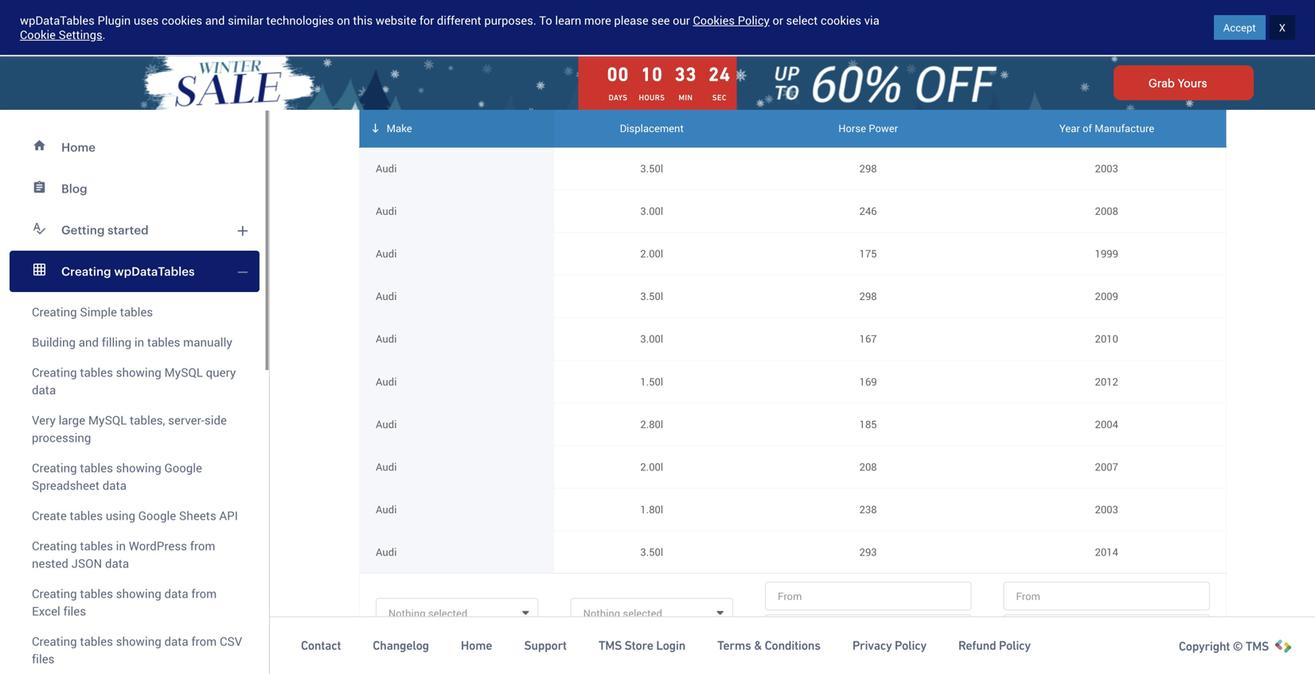 Task type: describe. For each thing, give the bounding box(es) containing it.
data inside creating tables in wordpress from nested json data
[[105, 555, 129, 572]]

see
[[652, 12, 670, 28]]

building
[[32, 334, 76, 350]]

mysql inside creating tables showing mysql query data
[[164, 364, 203, 381]]

create tables using google sheets api
[[32, 508, 238, 524]]

167
[[860, 332, 877, 346]]

208
[[860, 460, 877, 474]]

technologies
[[266, 12, 334, 28]]

7 audi from the top
[[376, 417, 397, 432]]

0 horizontal spatial tms
[[599, 639, 622, 653]]

purposes.
[[485, 12, 537, 28]]

we
[[423, 31, 439, 43]]

blog
[[61, 182, 87, 196]]

privacy policy link
[[853, 638, 927, 654]]

view
[[374, 62, 398, 75]]

getting started link
[[10, 209, 260, 251]]

generated)
[[593, 31, 653, 43]]

creating tables showing mysql query data
[[32, 364, 236, 398]]

get started link
[[1152, 9, 1300, 47]]

x
[[1280, 20, 1286, 35]]

or
[[773, 12, 784, 28]]

yours
[[1178, 76, 1208, 89]]

accept button
[[1214, 15, 1266, 40]]

processing
[[32, 430, 91, 446]]

building and filling in tables manually link
[[10, 327, 260, 358]]

excel
[[32, 603, 60, 620]]

1 vertical spatial this
[[359, 31, 379, 43]]

1 cookies from the left
[[162, 12, 202, 28]]

nothing for first nothing selected button from the right
[[583, 606, 621, 621]]

started
[[108, 223, 149, 237]]

creating for creating simple tables
[[32, 304, 77, 320]]

selected for first nothing selected button from the right
[[623, 606, 663, 621]]

similar
[[228, 12, 263, 28]]

table
[[471, 62, 499, 75]]

0 horizontal spatial home
[[61, 140, 96, 154]]

api
[[219, 508, 238, 524]]

wpdatatables inside wpdatatables plugin uses cookies and similar technologies on this website for different purposes. to learn more please see our cookies policy or select cookies via cookie settings .
[[20, 12, 95, 28]]

2010
[[1095, 332, 1119, 346]]

tables for creating tables showing data from csv files
[[80, 634, 113, 650]]

33
[[675, 63, 697, 85]]

tables for create tables using google sheets api
[[70, 508, 103, 524]]

4 audi from the top
[[376, 289, 397, 304]]

grab yours link
[[1114, 65, 1254, 100]]

year of manufacture: activate to sort column ascending element
[[988, 109, 1227, 147]]

getting started
[[61, 223, 149, 237]]

refund policy
[[959, 639, 1031, 653]]

conditions
[[765, 639, 821, 653]]

side
[[205, 412, 227, 428]]

2 from number field from the left
[[1004, 582, 1211, 611]]

2014
[[1095, 545, 1119, 560]]

cookie settings button
[[20, 27, 102, 43]]

data inside creating tables showing mysql query data
[[32, 382, 56, 398]]

of
[[1083, 121, 1093, 135]]

1 horizontal spatial tutorial
[[621, 62, 660, 75]]

creating simple tables link
[[10, 292, 260, 327]]

different
[[437, 12, 482, 28]]

automobiles database
[[655, 31, 774, 43]]

creating for creating wpdatatables
[[61, 264, 111, 278]]

©
[[1233, 640, 1244, 654]]

wordpress
[[129, 538, 187, 554]]

Search form search field
[[335, 17, 869, 38]]

from for creating tables showing data from excel files
[[191, 586, 217, 602]]

policy for refund policy
[[999, 639, 1031, 653]]

privacy policy
[[853, 639, 927, 653]]

tables for creating tables showing data from excel files
[[80, 586, 113, 602]]

the
[[528, 62, 548, 75]]

json
[[71, 555, 102, 572]]

wpdatatables plugin uses cookies and similar technologies on this website for different purposes. to learn more please see our cookies policy or select cookies via cookie settings .
[[20, 12, 880, 43]]

showing for creating tables showing google spreadsheet data
[[116, 460, 161, 476]]

0 vertical spatial tutorial
[[382, 31, 421, 43]]

2.80
[[641, 417, 661, 432]]

298 for 2003
[[860, 161, 877, 176]]

sheets
[[179, 508, 216, 524]]

year of manufacture
[[1060, 121, 1155, 135]]

3.50 for 2009
[[641, 289, 661, 304]]

terms
[[718, 639, 752, 653]]

step-
[[551, 62, 578, 75]]

blog link
[[10, 168, 260, 209]]

298 for 2009
[[860, 289, 877, 304]]

cookies
[[693, 12, 735, 28]]

power
[[869, 121, 898, 135]]

using
[[106, 508, 135, 524]]

175
[[860, 247, 877, 261]]

2009
[[1095, 289, 1119, 304]]

creating for creating tables in wordpress from nested json data
[[32, 538, 77, 554]]

9 audi from the top
[[376, 503, 397, 517]]

can
[[904, 31, 923, 43]]

1 vertical spatial wpdatatables
[[114, 264, 195, 278]]

3.00 for 167
[[641, 332, 661, 346]]

via inside wpdatatables plugin uses cookies and similar technologies on this website for different purposes. to learn more please see our cookies policy or select cookies via cookie settings .
[[865, 12, 880, 28]]

creating for creating tables showing google spreadsheet data
[[32, 460, 77, 476]]

1.50
[[641, 375, 661, 389]]

very large mysql tables, server-side processing link
[[10, 405, 260, 453]]

showing for creating tables showing mysql query data
[[116, 364, 161, 381]]

2 nothing selected from the left
[[583, 606, 663, 621]]

get started
[[1197, 20, 1255, 35]]

that
[[857, 31, 879, 43]]

to
[[539, 12, 553, 28]]

very large mysql tables, server-side processing
[[32, 412, 227, 446]]

2 cookies from the left
[[821, 12, 862, 28]]

terms & conditions link
[[718, 638, 821, 654]]

1 horizontal spatial tms
[[1246, 640, 1269, 654]]

3.00 for 246
[[641, 204, 661, 218]]

how
[[679, 62, 702, 75]]

mysql inside very large mysql tables, server-side processing
[[88, 412, 127, 428]]

tms store login link
[[599, 638, 686, 654]]

support
[[524, 639, 567, 653]]

creating for creating tables showing mysql query data
[[32, 364, 77, 381]]

creating for creating tables showing data from excel files
[[32, 586, 77, 602]]

showing for creating tables showing data from excel files
[[116, 586, 161, 602]]

creating tables showing google spreadsheet data
[[32, 460, 202, 494]]

select
[[786, 12, 818, 28]]

238
[[860, 503, 877, 517]]

horse
[[839, 121, 866, 135]]

293
[[860, 545, 877, 560]]

0 horizontal spatial home link
[[10, 127, 260, 168]]

2 audi from the top
[[376, 204, 397, 218]]

1.80
[[641, 503, 661, 517]]

our
[[673, 12, 690, 28]]

contact
[[301, 639, 341, 653]]

tables up 'building and filling in tables manually' link
[[120, 304, 153, 320]]

1999
[[1095, 247, 1119, 261]]

in
[[346, 31, 357, 43]]

to number field for 1st from 'number field' from the left
[[765, 615, 972, 644]]

download
[[926, 31, 979, 43]]



Task type: vqa. For each thing, say whether or not it's contained in the screenshot.


Task type: locate. For each thing, give the bounding box(es) containing it.
policy right privacy
[[895, 639, 927, 653]]

1 vertical spatial tutorial
[[621, 62, 660, 75]]

showing inside creating tables showing data from excel files
[[116, 586, 161, 602]]

make
[[387, 121, 412, 135]]

home left support link
[[461, 639, 492, 653]]

showing down 'building and filling in tables manually' link
[[116, 364, 161, 381]]

4 showing from the top
[[116, 634, 161, 650]]

get
[[1197, 20, 1215, 35]]

manually
[[183, 334, 232, 350]]

nothing for first nothing selected button from left
[[389, 606, 426, 621]]

1 vertical spatial 3.00
[[641, 332, 661, 346]]

2.00 for 208
[[641, 460, 661, 474]]

0 vertical spatial 2.00
[[641, 247, 661, 261]]

mysql
[[164, 364, 203, 381], [88, 412, 127, 428]]

creating tables in wordpress from nested json data
[[32, 538, 215, 572]]

1 vertical spatial on
[[663, 62, 676, 75]]

creating up building
[[32, 304, 77, 320]]

0 vertical spatial this
[[353, 12, 373, 28]]

first.
[[501, 62, 526, 75]]

terms & conditions
[[718, 639, 821, 653]]

0 horizontal spatial on
[[337, 12, 350, 28]]

manufacture
[[1095, 121, 1155, 135]]

creating up excel
[[32, 586, 77, 602]]

data inside creating tables showing data from excel files
[[164, 586, 188, 602]]

creating for creating tables showing data from csv files
[[32, 634, 77, 650]]

data inside creating tables showing data from csv files
[[164, 634, 188, 650]]

data down wordpress
[[164, 586, 188, 602]]

horse power: activate to sort column ascending element
[[749, 109, 988, 147]]

nothing
[[389, 606, 426, 621], [583, 606, 621, 621]]

creating inside creating tables in wordpress from nested json data
[[32, 538, 77, 554]]

from for creating tables showing data from csv files
[[191, 634, 217, 650]]

3 showing from the top
[[116, 586, 161, 602]]

files down excel
[[32, 651, 55, 667]]

tms left the store
[[599, 639, 622, 653]]

2008
[[1095, 204, 1119, 218]]

xml
[[789, 31, 813, 43]]

mysql right large
[[88, 412, 127, 428]]

1 vertical spatial home
[[461, 639, 492, 653]]

2 horizontal spatial policy
[[999, 639, 1031, 653]]

1 vertical spatial google
[[138, 508, 176, 524]]

2 2003 from the top
[[1095, 503, 1119, 517]]

google inside creating tables showing google spreadsheet data
[[164, 460, 202, 476]]

1 showing from the top
[[116, 364, 161, 381]]

accept
[[1224, 20, 1257, 35]]

2003 down 2007
[[1095, 503, 1119, 517]]

cookies right uses at the top left of the page
[[162, 12, 202, 28]]

1 horizontal spatial home link
[[461, 638, 492, 654]]

0 vertical spatial via
[[865, 12, 880, 28]]

1 horizontal spatial nothing selected
[[583, 606, 663, 621]]

cookie
[[20, 27, 56, 43]]

2007
[[1095, 460, 1119, 474]]

and left the similar
[[205, 12, 225, 28]]

2 2.00 from the top
[[641, 460, 661, 474]]

uses
[[134, 12, 159, 28]]

2 3.50 from the top
[[641, 289, 661, 304]]

files inside creating tables showing data from csv files
[[32, 651, 55, 667]]

home link up blog in the top of the page
[[10, 127, 260, 168]]

2 vertical spatial 3.50
[[641, 545, 661, 560]]

policy right refund
[[999, 639, 1031, 653]]

&
[[754, 639, 762, 653]]

via
[[865, 12, 880, 28], [982, 31, 997, 43]]

on inside wpdatatables plugin uses cookies and similar technologies on this website for different purposes. to learn more please see our cookies policy or select cookies via cookie settings .
[[337, 12, 350, 28]]

1 vertical spatial 298
[[860, 289, 877, 304]]

policy inside refund policy link
[[999, 639, 1031, 653]]

1 horizontal spatial on
[[663, 62, 676, 75]]

tms right ©
[[1246, 640, 1269, 654]]

to number field down 2014
[[1004, 615, 1211, 644]]

login
[[656, 639, 686, 653]]

0 horizontal spatial files
[[32, 651, 55, 667]]

1 vertical spatial 2003
[[1095, 503, 1119, 517]]

tables inside creating tables showing data from csv files
[[80, 634, 113, 650]]

10 audi from the top
[[376, 545, 397, 560]]

creating up spreadsheet
[[32, 460, 77, 476]]

1 vertical spatial from
[[191, 586, 217, 602]]

2 3.00 from the top
[[641, 332, 661, 346]]

follows:
[[779, 62, 821, 75]]

mysql left query
[[164, 364, 203, 381]]

this right in at the top left
[[359, 31, 379, 43]]

tables for creating tables showing mysql query data
[[80, 364, 113, 381]]

copyright
[[1179, 640, 1231, 654]]

0 vertical spatial home
[[61, 140, 96, 154]]

tables for creating tables showing google spreadsheet data
[[80, 460, 113, 476]]

days
[[609, 93, 628, 102]]

0 vertical spatial 2003
[[1095, 161, 1119, 176]]

google for showing
[[164, 460, 202, 476]]

298 up 167
[[860, 289, 877, 304]]

tables inside creating tables showing data from excel files
[[80, 586, 113, 602]]

on up in at the top left
[[337, 12, 350, 28]]

nothing up 'tms store login' at the bottom of the page
[[583, 606, 621, 621]]

1 to number field from the left
[[765, 615, 972, 644]]

x button
[[1270, 15, 1296, 40]]

displacement: activate to sort column ascending element
[[555, 109, 749, 147]]

1 nothing selected from the left
[[389, 606, 468, 621]]

from inside creating tables showing data from csv files
[[191, 634, 217, 650]]

1 2003 from the top
[[1095, 161, 1119, 176]]

1 horizontal spatial in
[[134, 334, 144, 350]]

files inside creating tables showing data from excel files
[[63, 603, 86, 620]]

wpdatatables up creating simple tables link
[[114, 264, 195, 278]]

1 horizontal spatial to number field
[[1004, 615, 1211, 644]]

1 nothing selected button from the left
[[389, 599, 538, 628]]

tables down creating simple tables link
[[147, 334, 180, 350]]

policy
[[738, 12, 770, 28], [895, 639, 927, 653], [999, 639, 1031, 653]]

use
[[462, 31, 481, 43]]

from inside creating tables in wordpress from nested json data
[[190, 538, 215, 554]]

make: activate to sort column descending element
[[360, 109, 555, 147]]

298 down horse power: activate to sort column ascending element
[[860, 161, 877, 176]]

refund
[[959, 639, 997, 653]]

tables down 'filling'
[[80, 364, 113, 381]]

1 horizontal spatial and
[[205, 12, 225, 28]]

creating down building
[[32, 364, 77, 381]]

google for using
[[138, 508, 176, 524]]

and left 'filling'
[[79, 334, 99, 350]]

showing down creating tables in wordpress from nested json data link
[[116, 586, 161, 602]]

169
[[860, 375, 877, 389]]

tables down creating tables showing data from excel files
[[80, 634, 113, 650]]

3.50 for 2003
[[641, 161, 661, 176]]

selected up 'changelog'
[[428, 606, 468, 621]]

simple
[[80, 304, 117, 320]]

1 audi from the top
[[376, 161, 397, 176]]

0 vertical spatial and
[[205, 12, 225, 28]]

in down using
[[116, 538, 126, 554]]

tables down json
[[80, 586, 113, 602]]

creating wpdatatables
[[61, 264, 195, 278]]

nothing selected button up login
[[583, 599, 733, 628]]

from inside creating tables showing data from excel files
[[191, 586, 217, 602]]

2 vertical spatial in
[[116, 538, 126, 554]]

3.50 for 2014
[[641, 545, 661, 560]]

0 horizontal spatial via
[[865, 12, 880, 28]]

via up that
[[865, 12, 880, 28]]

via right download at the top right of the page
[[982, 31, 997, 43]]

in down or
[[776, 31, 786, 43]]

3 3.50 from the top
[[641, 545, 661, 560]]

nothing selected up 'changelog'
[[389, 606, 468, 621]]

policy left or
[[738, 12, 770, 28]]

tables,
[[130, 412, 165, 428]]

google
[[164, 460, 202, 476], [138, 508, 176, 524]]

this
[[353, 12, 373, 28], [359, 31, 379, 43]]

data right json
[[105, 555, 129, 572]]

2003 down year of manufacture: activate to sort column ascending element at the right top of the page
[[1095, 161, 1119, 176]]

google up wordpress
[[138, 508, 176, 524]]

5 audi from the top
[[376, 332, 397, 346]]

(randomly
[[536, 31, 591, 43]]

in inside creating tables in wordpress from nested json data
[[116, 538, 126, 554]]

more
[[584, 12, 611, 28]]

1 vertical spatial in
[[134, 334, 144, 350]]

0 vertical spatial in
[[776, 31, 786, 43]]

data up very
[[32, 382, 56, 398]]

showing down creating tables showing data from excel files link
[[116, 634, 161, 650]]

creating tables showing data from excel files
[[32, 586, 217, 620]]

policy inside privacy policy link
[[895, 639, 927, 653]]

showing down very large mysql tables, server-side processing link
[[116, 460, 161, 476]]

creating wpdatatables link
[[10, 251, 260, 292]]

copyright © tms
[[1179, 640, 1269, 654]]

0 vertical spatial mysql
[[164, 364, 203, 381]]

0 horizontal spatial in
[[116, 538, 126, 554]]

0 horizontal spatial from number field
[[765, 582, 972, 611]]

nothing selected button up 'changelog'
[[389, 599, 538, 628]]

1 2.00 from the top
[[641, 247, 661, 261]]

0 vertical spatial on
[[337, 12, 350, 28]]

1 horizontal spatial from number field
[[1004, 582, 1211, 611]]

data
[[32, 382, 56, 398], [103, 477, 127, 494], [105, 555, 129, 572], [164, 586, 188, 602], [164, 634, 188, 650]]

building and filling in tables manually
[[32, 334, 232, 350]]

0 horizontal spatial nothing selected button
[[389, 599, 538, 628]]

1 3.50 from the top
[[641, 161, 661, 176]]

showing for creating tables showing data from csv files
[[116, 634, 161, 650]]

creating tables showing data from csv files link
[[10, 627, 260, 675]]

0 vertical spatial 298
[[860, 161, 877, 176]]

0 horizontal spatial wpdatatables
[[20, 12, 95, 28]]

for
[[420, 12, 434, 28]]

showing inside creating tables showing data from csv files
[[116, 634, 161, 650]]

2003 for 298
[[1095, 161, 1119, 176]]

6 audi from the top
[[376, 375, 397, 389]]

creating up creating simple tables
[[61, 264, 111, 278]]

audi
[[376, 161, 397, 176], [376, 204, 397, 218], [376, 247, 397, 261], [376, 289, 397, 304], [376, 332, 397, 346], [376, 375, 397, 389], [376, 417, 397, 432], [376, 460, 397, 474], [376, 503, 397, 517], [376, 545, 397, 560]]

0 horizontal spatial policy
[[738, 12, 770, 28]]

2 to number field from the left
[[1004, 615, 1211, 644]]

creating inside creating tables showing data from excel files
[[32, 586, 77, 602]]

from for creating tables in wordpress from nested json data
[[190, 538, 215, 554]]

1 selected from the left
[[428, 606, 468, 621]]

to number field for 1st from 'number field' from right
[[1004, 615, 1211, 644]]

1 horizontal spatial nothing selected button
[[583, 599, 733, 628]]

1 vertical spatial files
[[32, 651, 55, 667]]

1 vertical spatial mysql
[[88, 412, 127, 428]]

query
[[206, 364, 236, 381]]

getting
[[61, 223, 105, 237]]

1 horizontal spatial selected
[[623, 606, 663, 621]]

tables inside creating tables showing google spreadsheet data
[[80, 460, 113, 476]]

creating simple tables
[[32, 304, 153, 320]]

cookies up format,
[[821, 12, 862, 28]]

settings
[[59, 27, 102, 43]]

nothing selected up the store
[[583, 606, 663, 621]]

2 nothing from the left
[[583, 606, 621, 621]]

1 vertical spatial via
[[982, 31, 997, 43]]

data left csv
[[164, 634, 188, 650]]

1 horizontal spatial cookies
[[821, 12, 862, 28]]

this up in at the top left
[[353, 12, 373, 28]]

0 horizontal spatial to number field
[[765, 615, 972, 644]]

creating inside creating tables showing data from csv files
[[32, 634, 77, 650]]

in
[[776, 31, 786, 43], [134, 334, 144, 350], [116, 538, 126, 554]]

please
[[614, 12, 649, 28]]

spreadsheet
[[32, 477, 100, 494]]

1 vertical spatial home link
[[461, 638, 492, 654]]

started
[[1218, 20, 1255, 35]]

1 vertical spatial 3.50
[[641, 289, 661, 304]]

tutorial up hours
[[621, 62, 660, 75]]

tutorial
[[382, 31, 421, 43], [621, 62, 660, 75]]

home
[[61, 140, 96, 154], [461, 639, 492, 653]]

2 horizontal spatial in
[[776, 31, 786, 43]]

tables for creating tables in wordpress from nested json data
[[80, 538, 113, 554]]

2 selected from the left
[[623, 606, 663, 621]]

1 horizontal spatial home
[[461, 639, 492, 653]]

tables inside 'link'
[[70, 508, 103, 524]]

185
[[860, 417, 877, 432]]

privacy
[[853, 639, 892, 653]]

creating down excel
[[32, 634, 77, 650]]

changelog link
[[373, 638, 429, 654]]

to number field down the 293
[[765, 615, 972, 644]]

1 nothing from the left
[[389, 606, 426, 621]]

tables inside creating tables in wordpress from nested json data
[[80, 538, 113, 554]]

dummy
[[493, 31, 533, 43]]

from
[[190, 538, 215, 554], [191, 586, 217, 602], [191, 634, 217, 650]]

creating inside creating tables showing google spreadsheet data
[[32, 460, 77, 476]]

0 vertical spatial from
[[190, 538, 215, 554]]

0 vertical spatial home link
[[10, 127, 260, 168]]

policy for privacy policy
[[895, 639, 927, 653]]

3 audi from the top
[[376, 247, 397, 261]]

create tables using google sheets api link
[[10, 501, 260, 531]]

selected up tms store login link
[[623, 606, 663, 621]]

0 horizontal spatial nothing
[[389, 606, 426, 621]]

files
[[63, 603, 86, 620], [32, 651, 55, 667]]

showing inside creating tables showing google spreadsheet data
[[116, 460, 161, 476]]

From number field
[[765, 582, 972, 611], [1004, 582, 1211, 611]]

1 3.00 from the top
[[641, 204, 661, 218]]

1 horizontal spatial mysql
[[164, 364, 203, 381]]

0 vertical spatial 3.00
[[641, 204, 661, 218]]

and
[[205, 12, 225, 28], [79, 334, 99, 350]]

files for creating tables showing data from csv files
[[32, 651, 55, 667]]

1 horizontal spatial files
[[63, 603, 86, 620]]

1 horizontal spatial nothing
[[583, 606, 621, 621]]

in right 'filling'
[[134, 334, 144, 350]]

filling
[[102, 334, 132, 350]]

0 vertical spatial google
[[164, 460, 202, 476]]

policy inside wpdatatables plugin uses cookies and similar technologies on this website for different purposes. to learn more please see our cookies policy or select cookies via cookie settings .
[[738, 12, 770, 28]]

wpdatatables
[[20, 12, 95, 28], [114, 264, 195, 278]]

0 horizontal spatial tutorial
[[382, 31, 421, 43]]

2012
[[1095, 375, 1119, 389]]

1 vertical spatial and
[[79, 334, 99, 350]]

tables up json
[[80, 538, 113, 554]]

tables left using
[[70, 508, 103, 524]]

data up using
[[103, 477, 127, 494]]

2 298 from the top
[[860, 289, 877, 304]]

1 298 from the top
[[860, 161, 877, 176]]

home up blog in the top of the page
[[61, 140, 96, 154]]

0 horizontal spatial mysql
[[88, 412, 127, 428]]

2 nothing selected button from the left
[[583, 599, 733, 628]]

tables inside creating tables showing mysql query data
[[80, 364, 113, 381]]

selected for first nothing selected button from left
[[428, 606, 468, 621]]

in this tutorial we will use a dummy (randomly generated) automobiles database in xml format, that you can download via
[[346, 31, 1000, 43]]

1 horizontal spatial wpdatatables
[[114, 264, 195, 278]]

from number field down the 293
[[765, 582, 972, 611]]

to
[[704, 62, 715, 75]]

home link left support link
[[461, 638, 492, 654]]

0 horizontal spatial and
[[79, 334, 99, 350]]

3.00
[[641, 204, 661, 218], [641, 332, 661, 346]]

2.00 for 175
[[641, 247, 661, 261]]

tms
[[599, 639, 622, 653], [1246, 640, 1269, 654]]

files for creating tables showing data from excel files
[[63, 603, 86, 620]]

0 horizontal spatial nothing selected
[[389, 606, 468, 621]]

data inside creating tables showing google spreadsheet data
[[103, 477, 127, 494]]

1 vertical spatial 2.00
[[641, 460, 661, 474]]

showing inside creating tables showing mysql query data
[[116, 364, 161, 381]]

10
[[641, 63, 663, 85]]

create
[[32, 508, 67, 524]]

creating tables showing google spreadsheet data link
[[10, 453, 260, 501]]

1 horizontal spatial via
[[982, 31, 997, 43]]

cookies policy link
[[693, 12, 770, 28]]

0 vertical spatial 3.50
[[641, 161, 661, 176]]

2 showing from the top
[[116, 460, 161, 476]]

0 horizontal spatial selected
[[428, 606, 468, 621]]

0 vertical spatial wpdatatables
[[20, 12, 95, 28]]

tutorial down website
[[382, 31, 421, 43]]

tms store login
[[599, 639, 686, 653]]

creating tables in wordpress from nested json data link
[[10, 531, 260, 579]]

and inside wpdatatables plugin uses cookies and similar technologies on this website for different purposes. to learn more please see our cookies policy or select cookies via cookie settings .
[[205, 12, 225, 28]]

from number field down 2014
[[1004, 582, 1211, 611]]

creating up nested
[[32, 538, 77, 554]]

1 from number field from the left
[[765, 582, 972, 611]]

a
[[484, 31, 490, 43]]

0 vertical spatial files
[[63, 603, 86, 620]]

tables up spreadsheet
[[80, 460, 113, 476]]

year
[[1060, 121, 1081, 135]]

files right excel
[[63, 603, 86, 620]]

wpdatatables left .
[[20, 12, 95, 28]]

8 audi from the top
[[376, 460, 397, 474]]

google inside 'link'
[[138, 508, 176, 524]]

step
[[595, 62, 619, 75]]

2003 for 238
[[1095, 503, 1119, 517]]

2 vertical spatial from
[[191, 634, 217, 650]]

it
[[769, 62, 776, 75]]

0 horizontal spatial cookies
[[162, 12, 202, 28]]

google down server-
[[164, 460, 202, 476]]

on left how
[[663, 62, 676, 75]]

wpdatatables - tables and charts manager wordpress plugin image
[[16, 14, 168, 42]]

To number field
[[765, 615, 972, 644], [1004, 615, 1211, 644]]

refund policy link
[[959, 638, 1031, 654]]

1 horizontal spatial policy
[[895, 639, 927, 653]]

plugin
[[98, 12, 131, 28]]

generate
[[718, 62, 766, 75]]

nothing up 'changelog'
[[389, 606, 426, 621]]

grab
[[1149, 76, 1175, 89]]

this inside wpdatatables plugin uses cookies and similar technologies on this website for different purposes. to learn more please see our cookies policy or select cookies via cookie settings .
[[353, 12, 373, 28]]

creating inside creating tables showing mysql query data
[[32, 364, 77, 381]]



